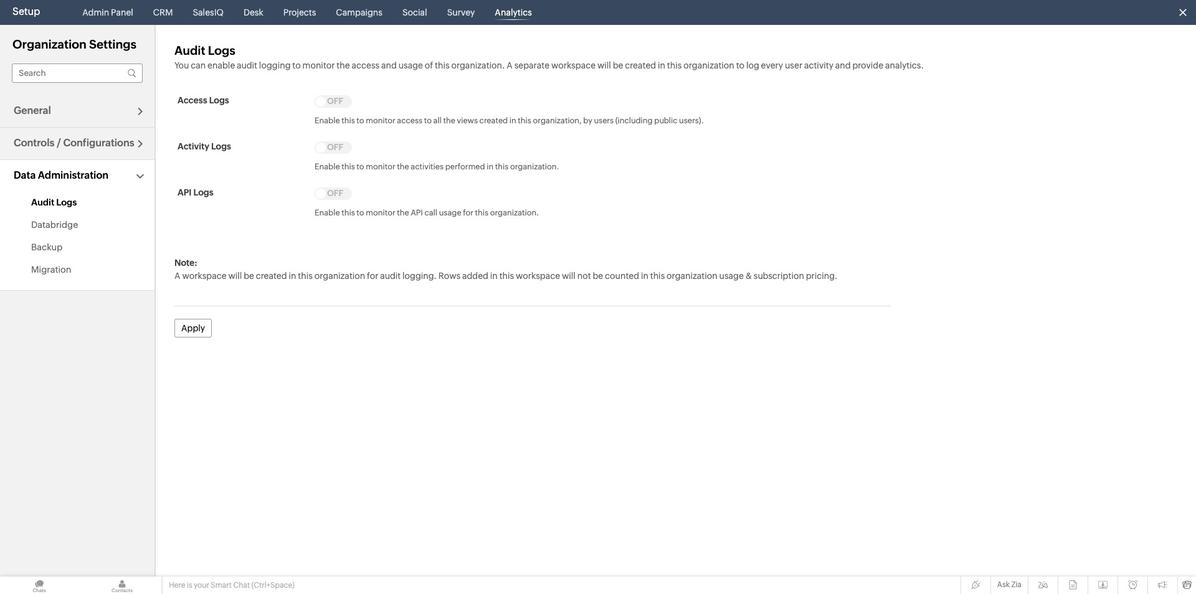 Task type: describe. For each thing, give the bounding box(es) containing it.
survey
[[447, 7, 475, 17]]

your
[[194, 581, 209, 590]]

campaigns
[[336, 7, 382, 17]]

smart
[[211, 581, 232, 590]]

(ctrl+space)
[[251, 581, 295, 590]]

ask
[[997, 581, 1010, 589]]

here
[[169, 581, 185, 590]]

salesiq link
[[188, 0, 229, 25]]

here is your smart chat (ctrl+space)
[[169, 581, 295, 590]]

setup
[[12, 6, 40, 17]]

projects link
[[278, 0, 321, 25]]

admin
[[82, 7, 109, 17]]

chats image
[[0, 577, 78, 594]]

analytics
[[495, 7, 532, 17]]

salesiq
[[193, 7, 224, 17]]



Task type: locate. For each thing, give the bounding box(es) containing it.
ask zia
[[997, 581, 1022, 589]]

admin panel
[[82, 7, 133, 17]]

survey link
[[442, 0, 480, 25]]

crm
[[153, 7, 173, 17]]

admin panel link
[[77, 0, 138, 25]]

analytics link
[[490, 0, 537, 25]]

zia
[[1011, 581, 1022, 589]]

desk link
[[239, 0, 268, 25]]

is
[[187, 581, 192, 590]]

desk
[[244, 7, 263, 17]]

social link
[[397, 0, 432, 25]]

social
[[402, 7, 427, 17]]

campaigns link
[[331, 0, 387, 25]]

chat
[[233, 581, 250, 590]]

panel
[[111, 7, 133, 17]]

projects
[[283, 7, 316, 17]]

crm link
[[148, 0, 178, 25]]

contacts image
[[83, 577, 161, 594]]



